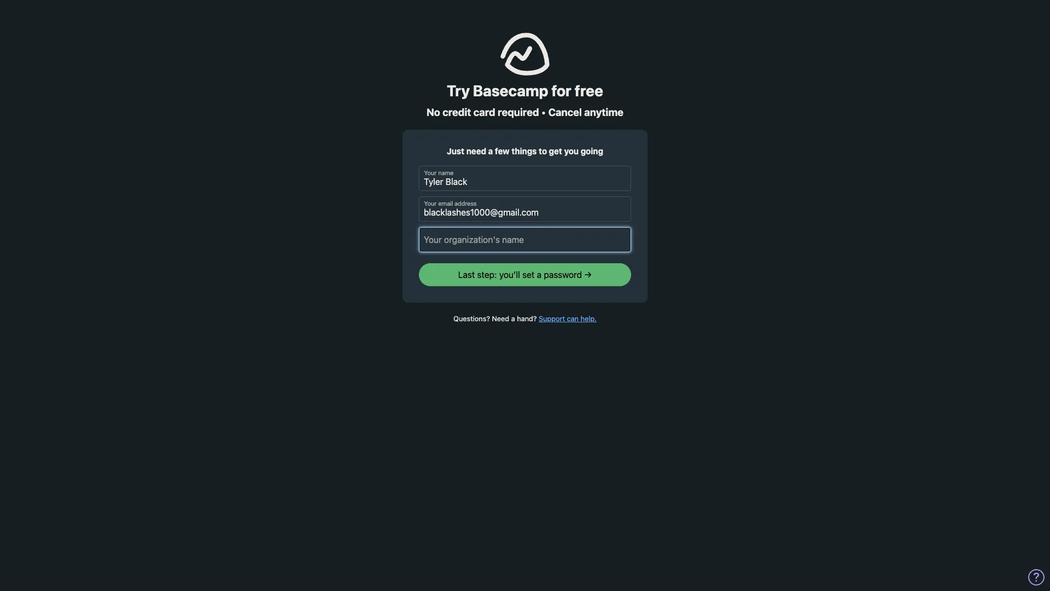Task type: locate. For each thing, give the bounding box(es) containing it.
questions?
[[454, 315, 490, 323]]

cancel
[[549, 106, 582, 118]]

a for hand?
[[511, 315, 515, 323]]

free
[[575, 82, 604, 100]]

last step: you'll set a password → button
[[419, 263, 631, 286]]

can
[[567, 315, 579, 323]]

a inside button
[[537, 270, 542, 280]]

1 vertical spatial your
[[424, 200, 437, 207]]

0 horizontal spatial a
[[488, 146, 493, 156]]

a right set at the top of page
[[537, 270, 542, 280]]

need
[[492, 315, 510, 323]]

credit
[[443, 106, 471, 118]]

your
[[424, 170, 437, 177], [424, 200, 437, 207]]

your left email
[[424, 200, 437, 207]]

try
[[447, 82, 470, 100]]

2 horizontal spatial a
[[537, 270, 542, 280]]

last step: you'll set a password →
[[458, 270, 592, 280]]

a left few
[[488, 146, 493, 156]]

a
[[488, 146, 493, 156], [537, 270, 542, 280], [511, 315, 515, 323]]

no
[[427, 106, 440, 118]]

1 vertical spatial a
[[537, 270, 542, 280]]

Your organization's name text field
[[419, 227, 631, 253]]

0 vertical spatial your
[[424, 170, 437, 177]]

anytime
[[585, 106, 624, 118]]

a right need at the left of the page
[[511, 315, 515, 323]]

Your name text field
[[419, 166, 631, 191]]

2 vertical spatial a
[[511, 315, 515, 323]]

a for few
[[488, 146, 493, 156]]

1 your from the top
[[424, 170, 437, 177]]

2 your from the top
[[424, 200, 437, 207]]

your left name
[[424, 170, 437, 177]]

get
[[549, 146, 562, 156]]

to
[[539, 146, 547, 156]]

support
[[539, 315, 565, 323]]

questions? need a hand? support can help.
[[454, 315, 597, 323]]

support can help. link
[[539, 315, 597, 323]]

few
[[495, 146, 510, 156]]

email
[[438, 200, 453, 207]]

hand?
[[517, 315, 537, 323]]

Your email address email field
[[419, 197, 631, 222]]

0 vertical spatial a
[[488, 146, 493, 156]]

step:
[[477, 270, 497, 280]]

1 horizontal spatial a
[[511, 315, 515, 323]]

your for your name
[[424, 170, 437, 177]]

help.
[[581, 315, 597, 323]]

password
[[544, 270, 582, 280]]

no credit card required • cancel anytime
[[427, 106, 624, 118]]

you
[[564, 146, 579, 156]]



Task type: describe. For each thing, give the bounding box(es) containing it.
last
[[458, 270, 475, 280]]

name
[[438, 170, 454, 177]]

you'll
[[500, 270, 520, 280]]

things
[[512, 146, 537, 156]]

for
[[552, 82, 572, 100]]

your email address
[[424, 200, 477, 207]]

required
[[498, 106, 539, 118]]

going
[[581, 146, 604, 156]]

your name
[[424, 170, 454, 177]]

card
[[474, 106, 496, 118]]

just
[[447, 146, 465, 156]]

basecamp
[[473, 82, 549, 100]]

•
[[542, 106, 546, 118]]

your for your email address
[[424, 200, 437, 207]]

→
[[585, 270, 592, 280]]

try basecamp for free
[[447, 82, 604, 100]]

address
[[455, 200, 477, 207]]

set
[[523, 270, 535, 280]]

just need a few things to get you going
[[447, 146, 604, 156]]

need
[[467, 146, 487, 156]]



Task type: vqa. For each thing, say whether or not it's contained in the screenshot.
all
no



